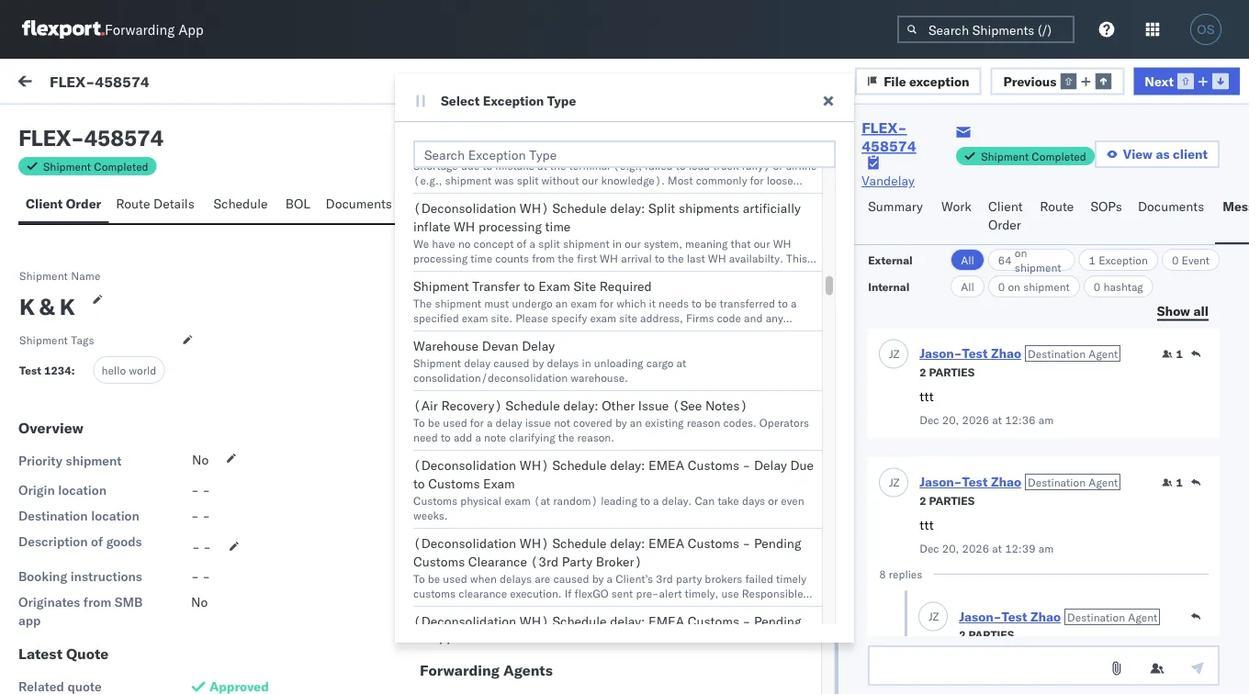 Task type: locate. For each thing, give the bounding box(es) containing it.
1 used from the top
[[443, 416, 467, 430]]

used inside (air recovery) schedule delay:  other issue (see notes) to be used for a delay issue not covered by an existing reason codes. operators need to add a note clarifying the reason.
[[443, 416, 467, 430]]

external for external
[[868, 253, 913, 267]]

in down last at the top right of the page
[[691, 266, 700, 280]]

at inside the (deconsolidation wh) schedule delay: split shipments artificially inflate wh processing time we have no concept of a split shipment in our system, meaning that our wh processing time counts from the first wh arrival to the last wh availabilty. this makes wh processing time look longer than it needs to in many cases. shipment transfer to exam site required the shipment must undergo an exam for which it needs to be transferred to a specified exam site. please specify exam site address, firms code and any specific paperwork needed. warehouse devan delay shipment delay caused by delays in unloading cargo at consolidation/deconsolidation warehouse.
[[676, 356, 686, 370]]

schedule for party
[[552, 536, 607, 552]]

time left look
[[527, 266, 549, 280]]

it down arrival
[[635, 266, 642, 280]]

test 1234 :
[[19, 364, 75, 377]]

8,
[[450, 627, 462, 643]]

1 vertical spatial of
[[91, 534, 103, 550]]

1 horizontal spatial order
[[988, 217, 1021, 233]]

a left delay.
[[653, 494, 659, 508]]

(0)
[[81, 117, 105, 133], [171, 117, 195, 133]]

order inside client order
[[988, 217, 1021, 233]]

an down issue
[[630, 416, 642, 430]]

1 to from the top
[[413, 416, 425, 430]]

17,
[[450, 461, 470, 478], [450, 544, 470, 560]]

consignee
[[420, 552, 483, 568]]

(flexport
[[530, 632, 586, 648]]

the down not
[[558, 431, 574, 445]]

parties up ttt dec 20, 2026 at 12:39 am
[[929, 494, 975, 508]]

0 for 0 event
[[1172, 253, 1179, 267]]

2 our from the left
[[754, 237, 770, 251]]

-
[[71, 124, 84, 152], [693, 214, 701, 230], [693, 296, 701, 312], [693, 379, 701, 395], [743, 458, 751, 474], [693, 461, 701, 478], [593, 481, 601, 497], [601, 481, 609, 497], [191, 482, 199, 498], [202, 482, 210, 498], [191, 508, 199, 524], [202, 508, 210, 524], [743, 536, 751, 552], [192, 539, 200, 555], [203, 539, 211, 555], [693, 544, 701, 560], [592, 552, 600, 568], [604, 552, 612, 568], [191, 569, 199, 585], [202, 569, 210, 585], [592, 578, 600, 594], [604, 578, 612, 594], [592, 603, 600, 619], [604, 603, 612, 619], [743, 614, 751, 630], [693, 627, 701, 643], [592, 629, 600, 645], [604, 629, 612, 645]]

be up need
[[428, 416, 440, 430]]

schedule for exam
[[552, 458, 607, 474]]

have
[[432, 237, 455, 251]]

a inside (deconsolidation wh) schedule delay: emea customs - pending customs clearance (3rd party broker) to be used when delays are caused by a client's 3rd party brokers failed timely customs clearance execution. if flexgo sent pre-alert timely, use responsible party 'client'. otherwise, use responsible party 'flexport'. (deconsolidation wh) schedule delay: emea customs - pending customs clearance (flexport customs)
[[607, 572, 613, 586]]

(0) for internal (0)
[[171, 117, 195, 133]]

0 vertical spatial jason-test zhao button
[[919, 345, 1021, 361]]

1 horizontal spatial client order
[[988, 198, 1023, 233]]

forwarding left app
[[105, 21, 175, 38]]

1 horizontal spatial for
[[600, 297, 614, 310]]

at inside ttt dec 20, 2026 at 12:36 am
[[992, 413, 1002, 427]]

client order up 64
[[988, 198, 1023, 233]]

1 resize handle column header from the left
[[393, 153, 415, 694]]

date for target delivery date
[[511, 482, 537, 498]]

0 vertical spatial delay
[[522, 338, 555, 355]]

1 for ttt dec 20, 2026 at 12:36 am
[[1176, 347, 1183, 361]]

previous button
[[991, 67, 1124, 95]]

2 vertical spatial at
[[992, 542, 1002, 556]]

20, inside ttt dec 20, 2026 at 12:36 am
[[942, 413, 959, 427]]

a down 'broker)'
[[607, 572, 613, 586]]

all inside button
[[1193, 303, 1209, 319]]

0 vertical spatial at
[[676, 356, 686, 370]]

meaning
[[685, 237, 728, 251]]

0 horizontal spatial an
[[555, 297, 568, 310]]

1 vertical spatial processing
[[413, 252, 468, 265]]

1 vertical spatial agent
[[1088, 475, 1118, 489]]

0 vertical spatial an
[[555, 297, 568, 310]]

1 dec 17, 2026, 6:47 pm pst from the top
[[424, 461, 589, 478]]

flexport. image
[[22, 20, 105, 39]]

work
[[53, 71, 100, 96], [1005, 159, 1029, 173]]

2 am from the top
[[1038, 542, 1054, 556]]

exam
[[571, 297, 597, 310], [462, 311, 488, 325], [590, 311, 616, 325], [504, 494, 531, 508]]

file exception button
[[855, 67, 981, 95], [855, 67, 981, 95], [677, 123, 803, 151], [677, 123, 803, 151]]

to up need
[[413, 416, 425, 430]]

2 (0) from the left
[[171, 117, 195, 133]]

20, inside ttt dec 20, 2026 at 12:39 am
[[942, 542, 959, 556]]

schedule for we
[[552, 201, 607, 217]]

or
[[768, 494, 778, 508]]

1 horizontal spatial caused
[[553, 572, 589, 586]]

0 horizontal spatial completed
[[94, 159, 148, 173]]

1 vertical spatial an
[[630, 416, 642, 430]]

used
[[443, 416, 467, 430], [443, 572, 467, 586]]

1 vertical spatial at
[[992, 413, 1002, 427]]

forwarding inside forwarding app link
[[105, 21, 175, 38]]

view as client button
[[1095, 141, 1220, 168]]

client order button up 64
[[981, 190, 1032, 244]]

exam inside (deconsolidation wh) schedule delay: emea customs - delay due to customs exam customs physical exam (at random) leading to a delay. can take days or even weeks.
[[504, 494, 531, 508]]

1 vertical spatial to
[[413, 572, 425, 586]]

0 vertical spatial clearance
[[468, 554, 527, 570]]

route for route details
[[116, 196, 150, 212]]

0 vertical spatial by
[[532, 356, 544, 370]]

an inside (air recovery) schedule delay:  other issue (see notes) to be used for a delay issue not covered by an existing reason codes. operators need to add a note clarifying the reason.
[[630, 416, 642, 430]]

Search Shipments (/) text field
[[897, 16, 1075, 43]]

all for 64
[[961, 253, 974, 267]]

clearance up when
[[468, 554, 527, 570]]

1 1 button from the top
[[1162, 347, 1183, 361]]

delay: inside (deconsolidation wh) schedule delay: emea customs - delay due to customs exam customs physical exam (at random) leading to a delay. can take days or even weeks.
[[610, 458, 645, 474]]

schedule left bol
[[213, 196, 268, 212]]

mess button
[[1215, 190, 1249, 244]]

delay: for customs
[[610, 458, 645, 474]]

exam inside the (deconsolidation wh) schedule delay: split shipments artificially inflate wh processing time we have no concept of a split shipment in our system, meaning that our wh processing time counts from the first wh arrival to the last wh availabilty. this makes wh processing time look longer than it needs to in many cases. shipment transfer to exam site required the shipment must undergo an exam for which it needs to be transferred to a specified exam site. please specify exam site address, firms code and any specific paperwork needed. warehouse devan delay shipment delay caused by delays in unloading cargo at consolidation/deconsolidation warehouse.
[[538, 279, 570, 295]]

wh) inside the (deconsolidation wh) schedule delay: split shipments artificially inflate wh processing time we have no concept of a split shipment in our system, meaning that our wh processing time counts from the first wh arrival to the last wh availabilty. this makes wh processing time look longer than it needs to in many cases. shipment transfer to exam site required the shipment must undergo an exam for which it needs to be transferred to a specified exam site. please specify exam site address, firms code and any specific paperwork needed. warehouse devan delay shipment delay caused by delays in unloading cargo at consolidation/deconsolidation warehouse.
[[520, 201, 549, 217]]

delay inside the (deconsolidation wh) schedule delay: split shipments artificially inflate wh processing time we have no concept of a split shipment in our system, meaning that our wh processing time counts from the first wh arrival to the last wh availabilty. this makes wh processing time look longer than it needs to in many cases. shipment transfer to exam site required the shipment must undergo an exam for which it needs to be transferred to a specified exam site. please specify exam site address, firms code and any specific paperwork needed. warehouse devan delay shipment delay caused by delays in unloading cargo at consolidation/deconsolidation warehouse.
[[464, 356, 491, 370]]

2 jason-test zhao from the top
[[89, 281, 186, 298]]

schedule up split
[[552, 201, 607, 217]]

summary
[[868, 198, 923, 214]]

schedule inside (deconsolidation wh) schedule delay: emea customs - delay due to customs exam customs physical exam (at random) leading to a delay. can take days or even weeks.
[[552, 458, 607, 474]]

0 vertical spatial forwarding
[[105, 21, 175, 38]]

devan
[[482, 338, 518, 355]]

am inside ttt dec 20, 2026 at 12:39 am
[[1038, 542, 1054, 556]]

2 parties button for ttt dec 20, 2026 at 12:36 am
[[919, 364, 975, 380]]

at inside ttt dec 20, 2026 at 12:39 am
[[992, 542, 1002, 556]]

used up add
[[443, 416, 467, 430]]

client down related on the top
[[988, 198, 1023, 214]]

2 vertical spatial time
[[527, 266, 549, 280]]

shipment completed down flex - 458574
[[43, 159, 148, 173]]

delay up "consolidation/deconsolidation" at left bottom
[[464, 356, 491, 370]]

delay inside (air recovery) schedule delay:  other issue (see notes) to be used for a delay issue not covered by an existing reason codes. operators need to add a note clarifying the reason.
[[495, 416, 522, 430]]

from down split
[[532, 252, 555, 265]]

forwarding app
[[105, 21, 204, 38]]

0 vertical spatial am
[[552, 214, 572, 230]]

1 horizontal spatial internal
[[868, 280, 910, 293]]

processing
[[478, 219, 542, 235], [413, 252, 468, 265], [470, 266, 524, 280]]

location
[[58, 482, 106, 498], [91, 508, 139, 524]]

customs
[[413, 587, 456, 601]]

(deconsolidation for processing
[[413, 201, 516, 217]]

paperwork
[[455, 326, 508, 340]]

3 wh) from the top
[[520, 536, 549, 552]]

5 jason-test zhao from the top
[[89, 529, 186, 546]]

3 am from the top
[[552, 379, 572, 395]]

0 vertical spatial party
[[562, 554, 592, 570]]

previous
[[1003, 73, 1056, 89]]

message down flex - 458574
[[57, 159, 101, 173]]

wh) up split
[[520, 201, 549, 217]]

client down flex at the top
[[26, 196, 63, 212]]

by up the flexgo
[[592, 572, 604, 586]]

not
[[554, 416, 570, 430]]

None text field
[[868, 646, 1220, 686]]

show all
[[1157, 303, 1209, 319]]

forwarding agents
[[420, 661, 553, 680]]

client order down flex at the top
[[26, 196, 101, 212]]

it
[[635, 266, 642, 280], [649, 297, 656, 310]]

20, for dec 20, 2026, 12:36 am pst
[[450, 214, 470, 230]]

delays up execution.
[[500, 572, 532, 586]]

1 wh) from the top
[[520, 201, 549, 217]]

2 used from the top
[[443, 572, 467, 586]]

0 horizontal spatial file exception
[[705, 129, 791, 145]]

all for collapse all
[[777, 267, 792, 283]]

exam left (at
[[504, 494, 531, 508]]

use down execution.
[[541, 602, 559, 615]]

(deconsolidation up no
[[413, 201, 516, 217]]

specific
[[413, 326, 452, 340]]

used inside (deconsolidation wh) schedule delay: emea customs - pending customs clearance (3rd party broker) to be used when delays are caused by a client's 3rd party brokers failed timely customs clearance execution. if flexgo sent pre-alert timely, use responsible party 'client'. otherwise, use responsible party 'flexport'. (deconsolidation wh) schedule delay: emea customs - pending customs clearance (flexport customs)
[[443, 572, 467, 586]]

0 vertical spatial use
[[721, 587, 739, 601]]

emea for pending
[[648, 536, 684, 552]]

for
[[600, 297, 614, 310], [470, 416, 484, 430]]

2 all from the top
[[961, 280, 974, 293]]

my
[[18, 71, 48, 96]]

2 dec 17, 2026, 6:47 pm pst from the top
[[424, 544, 589, 560]]

delay up note at left
[[495, 416, 522, 430]]

1 vertical spatial am
[[1038, 542, 1054, 556]]

schedule inside button
[[213, 196, 268, 212]]

1 am from the top
[[552, 214, 572, 230]]

0 left "event"
[[1172, 253, 1179, 267]]

of left goods
[[91, 534, 103, 550]]

for left which
[[600, 297, 614, 310]]

by inside (deconsolidation wh) schedule delay: emea customs - pending customs clearance (3rd party broker) to be used when delays are caused by a client's 3rd party brokers failed timely customs clearance execution. if flexgo sent pre-alert timely, use responsible party 'client'. otherwise, use responsible party 'flexport'. (deconsolidation wh) schedule delay: emea customs - pending customs clearance (flexport customs)
[[592, 572, 604, 586]]

emea inside (deconsolidation wh) schedule delay: emea customs - delay due to customs exam customs physical exam (at random) leading to a delay. can take days or even weeks.
[[648, 458, 684, 474]]

by down other
[[615, 416, 627, 430]]

emea
[[648, 458, 684, 474], [648, 536, 684, 552], [648, 614, 684, 630]]

be up customs
[[428, 572, 440, 586]]

ttt
[[55, 231, 69, 247], [55, 313, 69, 329], [919, 388, 934, 404], [919, 517, 934, 533]]

3 resize handle column header from the left
[[933, 153, 955, 694]]

1 vertical spatial 1
[[1176, 347, 1183, 361]]

1 vertical spatial caused
[[553, 572, 589, 586]]

processing down counts
[[470, 266, 524, 280]]

specified
[[413, 311, 459, 325]]

1 horizontal spatial delay
[[495, 416, 522, 430]]

resize handle column header for related work item/shipment
[[1202, 153, 1224, 694]]

on for 0
[[1008, 280, 1020, 293]]

operators
[[759, 416, 809, 430]]

time
[[545, 219, 571, 235], [470, 252, 492, 265], [527, 266, 549, 280]]

delay: inside (air recovery) schedule delay:  other issue (see notes) to be used for a delay issue not covered by an existing reason codes. operators need to add a note clarifying the reason.
[[563, 398, 598, 414]]

are
[[535, 572, 550, 586]]

upload document button
[[443, 123, 669, 151]]

1 horizontal spatial 12:36
[[1005, 413, 1036, 427]]

schedule inside (air recovery) schedule delay:  other issue (see notes) to be used for a delay issue not covered by an existing reason codes. operators need to add a note clarifying the reason.
[[506, 398, 560, 414]]

1 all from the top
[[961, 253, 974, 267]]

target
[[420, 482, 457, 498]]

pre-
[[636, 587, 659, 601]]

6:47 down clarifying
[[512, 461, 540, 478]]

(air
[[413, 398, 438, 414]]

1 vertical spatial pending
[[754, 614, 801, 630]]

resize handle column header
[[393, 153, 415, 694], [663, 153, 685, 694], [933, 153, 955, 694], [1202, 153, 1224, 694]]

emea for delay
[[648, 458, 684, 474]]

(deconsolidation for clearance
[[413, 536, 516, 552]]

be up firms
[[704, 297, 717, 310]]

1 6:47 from the top
[[512, 461, 540, 478]]

0 horizontal spatial documents
[[326, 196, 392, 212]]

1 horizontal spatial (0)
[[171, 117, 195, 133]]

1 am from the top
[[1038, 413, 1054, 427]]

all inside button
[[777, 267, 792, 283]]

emea up 3rd
[[648, 536, 684, 552]]

1 vertical spatial clearance
[[468, 632, 527, 648]]

flex
[[18, 124, 71, 152]]

ttt inside ttt dec 20, 2026 at 12:36 am
[[919, 388, 934, 404]]

0 vertical spatial external
[[29, 117, 78, 133]]

by inside the (deconsolidation wh) schedule delay: split shipments artificially inflate wh processing time we have no concept of a split shipment in our system, meaning that our wh processing time counts from the first wh arrival to the last wh availabilty. this makes wh processing time look longer than it needs to in many cases. shipment transfer to exam site required the shipment must undergo an exam for which it needs to be transferred to a specified exam site. please specify exam site address, firms code and any specific paperwork needed. warehouse devan delay shipment delay caused by delays in unloading cargo at consolidation/deconsolidation warehouse.
[[532, 356, 544, 370]]

2 k from the left
[[60, 293, 75, 321]]

file up category
[[705, 129, 728, 145]]

external for external (0)
[[29, 117, 78, 133]]

app
[[18, 613, 41, 629]]

1 vertical spatial 1 button
[[1162, 475, 1183, 490]]

0 horizontal spatial forwarding
[[105, 21, 175, 38]]

1 vertical spatial forwarding
[[420, 661, 500, 680]]

0 vertical spatial caused
[[493, 356, 529, 370]]

originates
[[18, 594, 80, 610]]

1 all button from the top
[[951, 249, 984, 271]]

all button left "0 on shipment"
[[951, 276, 984, 298]]

wh) down execution.
[[520, 614, 549, 630]]

2 6:47 from the top
[[512, 544, 540, 560]]

0 vertical spatial exception
[[909, 73, 969, 89]]

pm right 6:39
[[536, 627, 555, 643]]

1 horizontal spatial in
[[612, 237, 622, 251]]

wh) for time
[[520, 201, 549, 217]]

2 resize handle column header from the left
[[663, 153, 685, 694]]

related work item/shipment
[[964, 159, 1107, 173]]

1 horizontal spatial 0
[[1094, 280, 1100, 293]]

nominated
[[471, 518, 549, 536]]

1 exception
[[1089, 253, 1148, 267]]

all down this
[[777, 267, 792, 283]]

dec inside ttt dec 20, 2026 at 12:39 am
[[919, 542, 939, 556]]

recovery)
[[441, 398, 502, 414]]

test
[[130, 199, 154, 215], [130, 281, 154, 298], [962, 345, 988, 361], [19, 364, 41, 377], [130, 364, 154, 380], [130, 447, 154, 463], [962, 474, 988, 490], [130, 529, 154, 546], [1001, 609, 1027, 625], [130, 612, 154, 628]]

0 horizontal spatial exception
[[483, 93, 544, 109]]

2 horizontal spatial by
[[615, 416, 627, 430]]

(see
[[672, 398, 702, 414]]

issue
[[525, 416, 551, 430]]

issue
[[638, 398, 669, 414]]

2 am from the top
[[552, 296, 572, 312]]

internal inside 'button'
[[123, 117, 168, 133]]

1 vertical spatial internal
[[868, 280, 910, 293]]

1 vertical spatial parties
[[929, 494, 975, 508]]

a
[[530, 237, 535, 251], [791, 297, 797, 310], [487, 416, 493, 430], [475, 431, 481, 445], [653, 494, 659, 508], [607, 572, 613, 586]]

delay left "due"
[[754, 458, 787, 474]]

to inside (air recovery) schedule delay:  other issue (see notes) to be used for a delay issue not covered by an existing reason codes. operators need to add a note clarifying the reason.
[[441, 431, 451, 445]]

0 horizontal spatial 0
[[998, 280, 1005, 293]]

internal for internal
[[868, 280, 910, 293]]

2026 for ttt dec 20, 2026 at 12:36 am
[[962, 413, 989, 427]]

on inside "64 on shipment"
[[1015, 246, 1027, 259]]

schedule inside the (deconsolidation wh) schedule delay: split shipments artificially inflate wh processing time we have no concept of a split shipment in our system, meaning that our wh processing time counts from the first wh arrival to the last wh availabilty. this makes wh processing time look longer than it needs to in many cases. shipment transfer to exam site required the shipment must undergo an exam for which it needs to be transferred to a specified exam site. please specify exam site address, firms code and any specific paperwork needed. warehouse devan delay shipment delay caused by delays in unloading cargo at consolidation/deconsolidation warehouse.
[[552, 201, 607, 217]]

be inside (deconsolidation wh) schedule delay: emea customs - pending customs clearance (3rd party broker) to be used when delays are caused by a client's 3rd party brokers failed timely customs clearance execution. if flexgo sent pre-alert timely, use responsible party 'client'. otherwise, use responsible party 'flexport'. (deconsolidation wh) schedule delay: emea customs - pending customs clearance (flexport customs)
[[428, 572, 440, 586]]

my work
[[18, 71, 100, 96]]

0 vertical spatial all
[[777, 267, 792, 283]]

0 vertical spatial it
[[635, 266, 642, 280]]

0 hashtag
[[1094, 280, 1143, 293]]

select exception type
[[441, 93, 576, 109]]

(deconsolidation inside the (deconsolidation wh) schedule delay: split shipments artificially inflate wh processing time we have no concept of a split shipment in our system, meaning that our wh processing time counts from the first wh arrival to the last wh availabilty. this makes wh processing time look longer than it needs to in many cases. shipment transfer to exam site required the shipment must undergo an exam for which it needs to be transferred to a specified exam site. please specify exam site address, firms code and any specific paperwork needed. warehouse devan delay shipment delay caused by delays in unloading cargo at consolidation/deconsolidation warehouse.
[[413, 201, 516, 217]]

2 vertical spatial emea
[[648, 614, 684, 630]]

0 vertical spatial all
[[961, 253, 974, 267]]

2 clearance from the top
[[468, 632, 527, 648]]

internal down summary button
[[868, 280, 910, 293]]

0 vertical spatial jason-test zhao destination agent
[[919, 345, 1118, 361]]

all button left 64
[[951, 249, 984, 271]]

0 vertical spatial on
[[1015, 246, 1027, 259]]

jason-test zhao destination agent for ttt dec 20, 2026 at 12:39 am
[[919, 474, 1118, 490]]

0 horizontal spatial use
[[541, 602, 559, 615]]

2 (deconsolidation from the top
[[413, 458, 516, 474]]

jason- down ttt dec 20, 2026 at 12:39 am
[[959, 609, 1001, 625]]

for inside the (deconsolidation wh) schedule delay: split shipments artificially inflate wh processing time we have no concept of a split shipment in our system, meaning that our wh processing time counts from the first wh arrival to the last wh availabilty. this makes wh processing time look longer than it needs to in many cases. shipment transfer to exam site required the shipment must undergo an exam for which it needs to be transferred to a specified exam site. please specify exam site address, firms code and any specific paperwork needed. warehouse devan delay shipment delay caused by delays in unloading cargo at consolidation/deconsolidation warehouse.
[[600, 297, 614, 310]]

1 vertical spatial emea
[[648, 536, 684, 552]]

pm up (at
[[544, 461, 563, 478]]

(3rd
[[530, 554, 558, 570]]

(deconsolidation up 'consignee'
[[413, 536, 516, 552]]

location for destination location
[[91, 508, 139, 524]]

file up flex- 458574 "link"
[[884, 73, 906, 89]]

2 to from the top
[[413, 572, 425, 586]]

external (0)
[[29, 117, 105, 133]]

0 vertical spatial internal
[[123, 117, 168, 133]]

internal down message button
[[123, 117, 168, 133]]

inflate
[[413, 219, 450, 235]]

1 clearance from the top
[[468, 554, 527, 570]]

test up instructions
[[130, 529, 154, 546]]

1 vertical spatial work
[[1005, 159, 1029, 173]]

2 all button from the top
[[951, 276, 984, 298]]

jason-test zhao down flex - 458574
[[89, 199, 186, 215]]

2026
[[962, 413, 989, 427], [962, 542, 989, 556]]

pst
[[575, 214, 598, 230], [575, 296, 598, 312], [575, 379, 598, 395], [566, 461, 589, 478], [566, 544, 589, 560], [558, 627, 581, 643]]

test down 12:39
[[1001, 609, 1027, 625]]

3 (deconsolidation from the top
[[413, 536, 516, 552]]

view
[[1123, 146, 1153, 162]]

1 vertical spatial file exception
[[705, 129, 791, 145]]

2 emea from the top
[[648, 536, 684, 552]]

0 vertical spatial am
[[1038, 413, 1054, 427]]

order down flex - 458574
[[66, 196, 101, 212]]

work up 'external (0)'
[[53, 71, 100, 96]]

from inside the (deconsolidation wh) schedule delay: split shipments artificially inflate wh processing time we have no concept of a split shipment in our system, meaning that our wh processing time counts from the first wh arrival to the last wh availabilty. this makes wh processing time look longer than it needs to in many cases. shipment transfer to exam site required the shipment must undergo an exam for which it needs to be transferred to a specified exam site. please specify exam site address, firms code and any specific paperwork needed. warehouse devan delay shipment delay caused by delays in unloading cargo at consolidation/deconsolidation warehouse.
[[532, 252, 555, 265]]

0 vertical spatial 17,
[[450, 461, 470, 478]]

1 (deconsolidation from the top
[[413, 201, 516, 217]]

jason-test zhao button
[[919, 345, 1021, 361], [919, 474, 1021, 490], [959, 609, 1061, 625]]

(deconsolidation inside (deconsolidation wh) schedule delay: emea customs - delay due to customs exam customs physical exam (at random) leading to a delay. can take days or even weeks.
[[413, 458, 516, 474]]

pending up timely
[[754, 536, 801, 552]]

all
[[777, 267, 792, 283], [1193, 303, 1209, 319]]

on down 64
[[1008, 280, 1020, 293]]

1 emea from the top
[[648, 458, 684, 474]]

0 horizontal spatial delays
[[500, 572, 532, 586]]

in up arrival
[[612, 237, 622, 251]]

caused inside (deconsolidation wh) schedule delay: emea customs - pending customs clearance (3rd party broker) to be used when delays are caused by a client's 3rd party brokers failed timely customs clearance execution. if flexgo sent pre-alert timely, use responsible party 'client'. otherwise, use responsible party 'flexport'. (deconsolidation wh) schedule delay: emea customs - pending customs clearance (flexport customs)
[[553, 572, 589, 586]]

4 resize handle column header from the left
[[1202, 153, 1224, 694]]

@
[[55, 644, 66, 660]]

the up look
[[558, 252, 574, 265]]

0 vertical spatial file
[[884, 73, 906, 89]]

destination
[[1028, 346, 1086, 360], [1028, 475, 1086, 489], [18, 508, 88, 524], [1067, 610, 1125, 624]]

0 horizontal spatial (0)
[[81, 117, 105, 133]]

be inside (air recovery) schedule delay:  other issue (see notes) to be used for a delay issue not covered by an existing reason codes. operators need to add a note clarifying the reason.
[[428, 416, 440, 430]]

bol button
[[278, 187, 318, 223]]

assignees button
[[478, 187, 555, 223]]

location up destination location
[[58, 482, 106, 498]]

2 vertical spatial be
[[428, 572, 440, 586]]

parties up ttt dec 20, 2026 at 12:36 am
[[929, 366, 975, 379]]

at for ttt dec 20, 2026 at 12:36 am
[[992, 413, 1002, 427]]

first
[[577, 252, 597, 265]]

broker)
[[596, 554, 642, 570]]

look
[[552, 266, 573, 280]]

1 vertical spatial delay
[[754, 458, 787, 474]]

to inside (air recovery) schedule delay:  other issue (see notes) to be used for a delay issue not covered by an existing reason codes. operators need to add a note clarifying the reason.
[[413, 416, 425, 430]]

1 for ttt dec 20, 2026 at 12:39 am
[[1176, 476, 1183, 490]]

- inside (deconsolidation wh) schedule delay: emea customs - delay due to customs exam customs physical exam (at random) leading to a delay. can take days or even weeks.
[[743, 458, 751, 474]]

external inside 'button'
[[29, 117, 78, 133]]

timely
[[776, 572, 806, 586]]

1 horizontal spatial party
[[676, 572, 702, 586]]

1 2026 from the top
[[962, 413, 989, 427]]

customs down seller
[[413, 632, 465, 648]]

it up address, on the top of page
[[649, 297, 656, 310]]

0 horizontal spatial work
[[53, 71, 100, 96]]

1 button for ttt dec 20, 2026 at 12:39 am
[[1162, 475, 1183, 490]]

party up timely,
[[676, 572, 702, 586]]

all left "0 on shipment"
[[961, 280, 974, 293]]

0 vertical spatial message
[[136, 75, 190, 91]]

4 (deconsolidation from the top
[[413, 614, 516, 630]]

1 horizontal spatial exception
[[1099, 253, 1148, 267]]

2026 inside ttt dec 20, 2026 at 12:39 am
[[962, 542, 989, 556]]

delay down please
[[522, 338, 555, 355]]

client order button down flex at the top
[[18, 187, 109, 223]]

all right show in the right of the page
[[1193, 303, 1209, 319]]

1 vertical spatial am
[[552, 296, 572, 312]]

artificially
[[743, 201, 801, 217]]

order for the leftmost "client order" button
[[66, 196, 101, 212]]

0 horizontal spatial exam
[[483, 476, 515, 492]]

to
[[655, 252, 665, 265], [678, 266, 688, 280], [523, 279, 535, 295], [692, 297, 702, 310], [778, 297, 788, 310], [441, 431, 451, 445], [413, 476, 425, 492], [640, 494, 650, 508]]

1
[[1089, 253, 1096, 267], [1176, 347, 1183, 361], [1176, 476, 1183, 490]]

0 vertical spatial location
[[58, 482, 106, 498]]

description
[[18, 534, 88, 550]]

be inside the (deconsolidation wh) schedule delay: split shipments artificially inflate wh processing time we have no concept of a split shipment in our system, meaning that our wh processing time counts from the first wh arrival to the last wh availabilty. this makes wh processing time look longer than it needs to in many cases. shipment transfer to exam site required the shipment must undergo an exam for which it needs to be transferred to a specified exam site. please specify exam site address, firms code and any specific paperwork needed. warehouse devan delay shipment delay caused by delays in unloading cargo at consolidation/deconsolidation warehouse.
[[704, 297, 717, 310]]

in up warehouse.
[[582, 356, 591, 370]]

exception up hashtag
[[1099, 253, 1148, 267]]

jan
[[593, 452, 613, 468]]

delay inside (deconsolidation wh) schedule delay: emea customs - delay due to customs exam customs physical exam (at random) leading to a delay. can take days or even weeks.
[[754, 458, 787, 474]]

0 vertical spatial exam
[[538, 279, 570, 295]]

delay: inside the (deconsolidation wh) schedule delay: split shipments artificially inflate wh processing time we have no concept of a split shipment in our system, meaning that our wh processing time counts from the first wh arrival to the last wh availabilty. this makes wh processing time look longer than it needs to in many cases. shipment transfer to exam site required the shipment must undergo an exam for which it needs to be transferred to a specified exam site. please specify exam site address, firms code and any specific paperwork needed. warehouse devan delay shipment delay caused by delays in unloading cargo at consolidation/deconsolidation warehouse.
[[610, 201, 645, 217]]

2 parties for ttt dec 20, 2026 at 12:36 am
[[919, 366, 975, 379]]

'flexport'.
[[651, 602, 701, 615]]

for down recovery)
[[470, 416, 484, 430]]

delay: for used
[[563, 398, 598, 414]]

2 vertical spatial 2 parties
[[959, 628, 1014, 642]]

0 vertical spatial work
[[53, 71, 100, 96]]

1 horizontal spatial external
[[868, 253, 913, 267]]

external down summary button
[[868, 253, 913, 267]]

0 vertical spatial of
[[517, 237, 527, 251]]

wh) inside (deconsolidation wh) schedule delay: emea customs - delay due to customs exam customs physical exam (at random) leading to a delay. can take days or even weeks.
[[520, 458, 549, 474]]

1 vertical spatial by
[[615, 416, 627, 430]]

(deconsolidation wh) schedule delay: emea customs - delay due to customs exam customs physical exam (at random) leading to a delay. can take days or even weeks.
[[413, 458, 814, 523]]

2 1 button from the top
[[1162, 475, 1183, 490]]

2 2026 from the top
[[962, 542, 989, 556]]

party right (3rd
[[562, 554, 592, 570]]

am inside ttt dec 20, 2026 at 12:36 am
[[1038, 413, 1054, 427]]

0 horizontal spatial internal
[[123, 117, 168, 133]]

caused down devan
[[493, 356, 529, 370]]

1 vertical spatial party
[[413, 602, 440, 615]]

1 horizontal spatial client order button
[[981, 190, 1032, 244]]

hello
[[101, 363, 126, 377]]

0 horizontal spatial all
[[777, 267, 792, 283]]

processing up concept
[[478, 219, 542, 235]]

the
[[413, 297, 432, 310]]

2026 inside ttt dec 20, 2026 at 12:36 am
[[962, 413, 989, 427]]

client for the leftmost "client order" button
[[26, 196, 63, 212]]

reason.
[[577, 431, 614, 445]]

exception
[[909, 73, 969, 89], [731, 129, 791, 145]]

parties
[[929, 366, 975, 379], [929, 494, 975, 508], [969, 628, 1014, 642]]

jason- up tags
[[89, 281, 130, 298]]

1 vertical spatial party
[[622, 602, 648, 615]]

cargo
[[646, 356, 674, 370]]

1 vertical spatial dec 17, 2026, 6:47 pm pst
[[424, 544, 589, 560]]

ttt inside ttt dec 20, 2026 at 12:39 am
[[919, 517, 934, 533]]

dates
[[420, 419, 461, 437]]

1 horizontal spatial k
[[60, 293, 75, 321]]

1 horizontal spatial delays
[[547, 356, 579, 370]]

for inside (air recovery) schedule delay:  other issue (see notes) to be used for a delay issue not covered by an existing reason codes. operators need to add a note clarifying the reason.
[[470, 416, 484, 430]]

split
[[648, 201, 675, 217]]

needs down arrival
[[645, 266, 675, 280]]

1 vertical spatial location
[[91, 508, 139, 524]]

from inside 'originates from smb app'
[[83, 594, 111, 610]]

that
[[731, 237, 751, 251]]

schedule up issue
[[506, 398, 560, 414]]

2 wh) from the top
[[520, 458, 549, 474]]

0 vertical spatial agent
[[1088, 346, 1118, 360]]

6:47
[[512, 461, 540, 478], [512, 544, 540, 560]]

parties for ttt dec 20, 2026 at 12:36 am
[[929, 366, 975, 379]]

jason-test zhao destination agent up ttt dec 20, 2026 at 12:39 am
[[919, 474, 1118, 490]]

0 vertical spatial emea
[[648, 458, 684, 474]]

1 horizontal spatial all
[[1193, 303, 1209, 319]]

1 17, from the top
[[450, 461, 470, 478]]

1 (0) from the left
[[81, 117, 105, 133]]



Task type: describe. For each thing, give the bounding box(es) containing it.
shipment up test 1234 :
[[19, 333, 68, 347]]

0 horizontal spatial message
[[57, 159, 101, 173]]

last
[[687, 252, 705, 265]]

1 vertical spatial it
[[649, 297, 656, 310]]

12:35
[[512, 296, 548, 312]]

test down smb
[[130, 612, 154, 628]]

messages
[[410, 196, 468, 212]]

covered
[[573, 416, 612, 430]]

test right hello on the left of page
[[130, 364, 154, 380]]

1 vertical spatial time
[[470, 252, 492, 265]]

delays inside the (deconsolidation wh) schedule delay: split shipments artificially inflate wh processing time we have no concept of a split shipment in our system, meaning that our wh processing time counts from the first wh arrival to the last wh availabilty. this makes wh processing time look longer than it needs to in many cases. shipment transfer to exam site required the shipment must undergo an exam for which it needs to be transferred to a specified exam site. please specify exam site address, firms code and any specific paperwork needed. warehouse devan delay shipment delay caused by delays in unloading cargo at consolidation/deconsolidation warehouse.
[[547, 356, 579, 370]]

2 vertical spatial 2
[[959, 628, 966, 642]]

client order for rightmost "client order" button
[[988, 198, 1023, 233]]

3 emea from the top
[[648, 614, 684, 630]]

1 horizontal spatial documents button
[[1130, 190, 1215, 244]]

parties
[[552, 518, 602, 536]]

am for 12:35
[[552, 296, 572, 312]]

to inside (deconsolidation wh) schedule delay: emea customs - pending customs clearance (3rd party broker) to be used when delays are caused by a client's 3rd party brokers failed timely customs clearance execution. if flexgo sent pre-alert timely, use responsible party 'client'. otherwise, use responsible party 'flexport'. (deconsolidation wh) schedule delay: emea customs - pending customs clearance (flexport customs)
[[413, 572, 425, 586]]

liu
[[93, 644, 114, 660]]

site
[[619, 311, 637, 325]]

transferred
[[720, 297, 775, 310]]

6 jason-test zhao from the top
[[89, 612, 186, 628]]

2 test from the top
[[55, 561, 77, 577]]

the down system, on the top
[[668, 252, 684, 265]]

1 button for ttt dec 20, 2026 at 12:36 am
[[1162, 347, 1183, 361]]

pst left jan
[[566, 461, 589, 478]]

destination for the bottommost 2 parties button
[[1067, 610, 1125, 624]]

internal (0)
[[123, 117, 195, 133]]

forwarding for forwarding agents
[[420, 661, 500, 680]]

next button
[[1134, 67, 1240, 95]]

test up ttt dec 20, 2026 at 12:39 am
[[962, 474, 988, 490]]

to down last at the top right of the page
[[678, 266, 688, 280]]

destination for 2 parties button associated with ttt dec 20, 2026 at 12:39 am
[[1028, 475, 1086, 489]]

to up undergo
[[523, 279, 535, 295]]

all button for 0
[[951, 276, 984, 298]]

2 for ttt dec 20, 2026 at 12:36 am
[[919, 366, 926, 379]]

schedule up (flexport
[[552, 614, 607, 630]]

pst up the first
[[575, 214, 598, 230]]

take
[[718, 494, 739, 508]]

4 wh) from the top
[[520, 614, 549, 630]]

am for 12:33
[[552, 379, 572, 395]]

category
[[694, 159, 739, 173]]

0 horizontal spatial client order button
[[18, 187, 109, 223]]

wh up no
[[454, 219, 475, 235]]

test right name
[[130, 281, 154, 298]]

2 vertical spatial pm
[[536, 627, 555, 643]]

time
[[425, 159, 449, 173]]

jason- up origin location
[[89, 447, 130, 463]]

route details
[[116, 196, 194, 212]]

pst down responsible
[[558, 627, 581, 643]]

0 horizontal spatial documents button
[[318, 187, 403, 223]]

all button for 64
[[951, 249, 984, 271]]

unloading
[[594, 356, 643, 370]]

jason- down destination location
[[89, 529, 130, 546]]

jan 31, 2023
[[593, 452, 671, 468]]

&
[[40, 293, 55, 321]]

1 vertical spatial file
[[705, 129, 728, 145]]

exception for 1
[[1099, 253, 1148, 267]]

a down this
[[791, 297, 797, 310]]

1 horizontal spatial shipment completed
[[981, 149, 1086, 163]]

by inside (air recovery) schedule delay:  other issue (see notes) to be used for a delay issue not covered by an existing reason codes. operators need to add a note clarifying the reason.
[[615, 416, 627, 430]]

test down internal (0) 'button'
[[130, 199, 154, 215]]

to down cargo
[[413, 476, 425, 492]]

flex- inside "link"
[[862, 118, 907, 137]]

goods
[[106, 534, 142, 550]]

0 horizontal spatial party
[[413, 602, 440, 615]]

if
[[565, 587, 572, 601]]

clarifying
[[509, 431, 555, 445]]

a left split
[[530, 237, 535, 251]]

shipment up the first
[[563, 237, 609, 251]]

responsible
[[742, 587, 803, 601]]

jason- down smb
[[89, 612, 130, 628]]

exam inside (deconsolidation wh) schedule delay: emea customs - delay due to customs exam customs physical exam (at random) leading to a delay. can take days or even weeks.
[[483, 476, 515, 492]]

am for ttt dec 20, 2026 at 12:36 am
[[1038, 413, 1054, 427]]

(0) for external (0)
[[81, 117, 105, 133]]

shipment up k & k
[[19, 269, 68, 282]]

2026, up concept
[[473, 214, 509, 230]]

pst up covered
[[575, 379, 598, 395]]

2 vertical spatial processing
[[470, 266, 524, 280]]

parties for ttt dec 20, 2026 at 12:39 am
[[929, 494, 975, 508]]

2026, down transfer
[[473, 296, 509, 312]]

pst down site
[[575, 296, 598, 312]]

availabilty.
[[729, 252, 783, 265]]

documents for the left documents button
[[326, 196, 392, 212]]

0 for 0 hashtag
[[1094, 280, 1100, 293]]

agent for ttt dec 20, 2026 at 12:39 am
[[1088, 475, 1118, 489]]

8 replies
[[879, 568, 922, 581]]

exception for select
[[483, 93, 544, 109]]

0 horizontal spatial 12:36
[[512, 214, 548, 230]]

exam down site
[[571, 297, 597, 310]]

sops
[[1091, 198, 1122, 214]]

date for cargo ready date
[[495, 453, 521, 469]]

customs down timely,
[[688, 614, 739, 630]]

0 vertical spatial processing
[[478, 219, 542, 235]]

show
[[1157, 303, 1190, 319]]

wh right makes
[[449, 266, 467, 280]]

resize handle column header for message
[[393, 153, 415, 694]]

0 vertical spatial needs
[[645, 266, 675, 280]]

2 vertical spatial jason-test zhao button
[[959, 609, 1061, 625]]

makes
[[413, 266, 446, 280]]

jason- up ttt dec 20, 2026 at 12:39 am
[[919, 474, 962, 490]]

internal for internal (0)
[[123, 117, 168, 133]]

1 horizontal spatial party
[[562, 554, 592, 570]]

to up any
[[778, 297, 788, 310]]

schedule for for
[[506, 398, 560, 414]]

test up ttt dec 20, 2026 at 12:36 am
[[962, 345, 988, 361]]

hello world
[[101, 363, 156, 377]]

wh up than
[[600, 252, 618, 265]]

shipment up origin location
[[66, 453, 122, 469]]

jason- right :
[[89, 364, 130, 380]]

shipment left item/shipment
[[981, 149, 1029, 163]]

2 vertical spatial agent
[[1128, 610, 1157, 624]]

test right the priority shipment
[[130, 447, 154, 463]]

1 horizontal spatial completed
[[1032, 149, 1086, 163]]

to up firms
[[692, 297, 702, 310]]

of inside the (deconsolidation wh) schedule delay: split shipments artificially inflate wh processing time we have no concept of a split shipment in our system, meaning that our wh processing time counts from the first wh arrival to the last wh availabilty. this makes wh processing time look longer than it needs to in many cases. shipment transfer to exam site required the shipment must undergo an exam for which it needs to be transferred to a specified exam site. please specify exam site address, firms code and any specific paperwork needed. warehouse devan delay shipment delay caused by delays in unloading cargo at consolidation/deconsolidation warehouse.
[[517, 237, 527, 251]]

458574 inside "link"
[[862, 137, 916, 155]]

resize handle column header for category
[[933, 153, 955, 694]]

2 parties button for ttt dec 20, 2026 at 12:39 am
[[919, 492, 975, 508]]

other
[[602, 398, 635, 414]]

1 vertical spatial in
[[691, 266, 700, 280]]

cases.
[[733, 266, 765, 280]]

am for 12:36
[[552, 214, 572, 230]]

dec 8, 2026, 6:39 pm pst
[[424, 627, 581, 643]]

3 jason-test zhao from the top
[[89, 364, 186, 380]]

1 horizontal spatial exception
[[909, 73, 969, 89]]

on for 64
[[1015, 246, 1027, 259]]

order for rightmost "client order" button
[[988, 217, 1021, 233]]

jason-test zhao destination agent for ttt dec 20, 2026 at 12:36 am
[[919, 345, 1118, 361]]

delay inside the (deconsolidation wh) schedule delay: split shipments artificially inflate wh processing time we have no concept of a split shipment in our system, meaning that our wh processing time counts from the first wh arrival to the last wh availabilty. this makes wh processing time look longer than it needs to in many cases. shipment transfer to exam site required the shipment must undergo an exam for which it needs to be transferred to a specified exam site. please specify exam site address, firms code and any specific paperwork needed. warehouse devan delay shipment delay caused by delays in unloading cargo at consolidation/deconsolidation warehouse.
[[522, 338, 555, 355]]

quote
[[66, 645, 109, 663]]

1 k from the left
[[19, 293, 35, 321]]

forwarding app link
[[22, 20, 204, 39]]

shipment down warehouse
[[413, 356, 461, 370]]

customs down cargo ready date
[[428, 476, 480, 492]]

client-nominated parties
[[420, 518, 602, 536]]

cargo ready date
[[420, 453, 521, 469]]

customs up buyer
[[413, 554, 465, 570]]

caused inside the (deconsolidation wh) schedule delay: split shipments artificially inflate wh processing time we have no concept of a split shipment in our system, meaning that our wh processing time counts from the first wh arrival to the last wh availabilty. this makes wh processing time look longer than it needs to in many cases. shipment transfer to exam site required the shipment must undergo an exam for which it needs to be transferred to a specified exam site. please specify exam site address, firms code and any specific paperwork needed. warehouse devan delay shipment delay caused by delays in unloading cargo at consolidation/deconsolidation warehouse.
[[493, 356, 529, 370]]

seller
[[420, 603, 454, 619]]

2 pending from the top
[[754, 614, 801, 630]]

upload
[[456, 128, 500, 144]]

latest
[[18, 645, 62, 663]]

jason- left details
[[89, 199, 130, 215]]

work for related
[[1005, 159, 1029, 173]]

shipment name
[[19, 269, 101, 282]]

wh) for customs
[[520, 458, 549, 474]]

alert
[[659, 587, 682, 601]]

0 horizontal spatial shipment completed
[[43, 159, 148, 173]]

3rd
[[656, 572, 673, 586]]

to down system, on the top
[[655, 252, 665, 265]]

0 vertical spatial no
[[192, 452, 209, 468]]

delay: for time
[[610, 201, 645, 217]]

2026, up recovery)
[[473, 379, 509, 395]]

tao
[[69, 644, 90, 660]]

we
[[413, 237, 429, 251]]

shipments
[[679, 201, 739, 217]]

shipment inside "64 on shipment"
[[1015, 260, 1061, 274]]

20, for dec 20, 2026, 12:35 am pst
[[450, 296, 470, 312]]

agents
[[503, 661, 553, 680]]

origin location
[[18, 482, 106, 498]]

2 vertical spatial parties
[[969, 628, 1014, 642]]

all for show all
[[1193, 303, 1209, 319]]

1 vertical spatial needs
[[659, 297, 689, 310]]

0 horizontal spatial exception
[[731, 129, 791, 145]]

work for my
[[53, 71, 100, 96]]

to right leading
[[640, 494, 650, 508]]

1 our from the left
[[624, 237, 641, 251]]

20, for dec 20, 2026, 12:33 am pst
[[450, 379, 470, 395]]

wh) for (3rd
[[520, 536, 549, 552]]

needed.
[[511, 326, 551, 340]]

wh up this
[[773, 237, 791, 251]]

1 horizontal spatial file
[[884, 73, 906, 89]]

1 jason-test zhao from the top
[[89, 199, 186, 215]]

many
[[703, 266, 730, 280]]

2026, up 'delivery'
[[473, 461, 509, 478]]

message inside button
[[136, 75, 190, 91]]

destination for ttt dec 20, 2026 at 12:36 am's 2 parties button
[[1028, 346, 1086, 360]]

delay: for (3rd
[[610, 536, 645, 552]]

site.
[[491, 311, 513, 325]]

1 vertical spatial use
[[541, 602, 559, 615]]

2 vertical spatial jason-test zhao destination agent
[[959, 609, 1157, 625]]

view as client
[[1123, 146, 1208, 162]]

jason-test zhao button for ttt dec 20, 2026 at 12:36 am
[[919, 345, 1021, 361]]

existing
[[645, 416, 684, 430]]

system,
[[644, 237, 682, 251]]

otherwise,
[[484, 602, 538, 615]]

64 on shipment
[[998, 246, 1061, 274]]

a up note at left
[[487, 416, 493, 430]]

test left 1234
[[19, 364, 41, 377]]

2026, up when
[[473, 544, 509, 560]]

all for 0
[[961, 280, 974, 293]]

pst down parties
[[566, 544, 589, 560]]

wh up many
[[708, 252, 726, 265]]

bol
[[285, 196, 310, 212]]

shipment down flex at the top
[[43, 159, 91, 173]]

target delivery date
[[420, 482, 537, 498]]

overview
[[18, 419, 83, 437]]

1 vertical spatial pm
[[544, 544, 563, 560]]

(deconsolidation for to
[[413, 458, 516, 474]]

physical
[[460, 494, 502, 508]]

exam left site at the top
[[590, 311, 616, 325]]

0 horizontal spatial in
[[582, 356, 591, 370]]

at for ttt dec 20, 2026 at 12:39 am
[[992, 542, 1002, 556]]

even
[[781, 494, 804, 508]]

the inside (air recovery) schedule delay:  other issue (see notes) to be used for a delay issue not covered by an existing reason codes. operators need to add a note clarifying the reason.
[[558, 431, 574, 445]]

0 horizontal spatial it
[[635, 266, 642, 280]]

shipment down "64 on shipment"
[[1023, 280, 1070, 293]]

codes.
[[723, 416, 756, 430]]

2 parties for ttt dec 20, 2026 at 12:39 am
[[919, 494, 975, 508]]

booking
[[18, 569, 67, 585]]

shipment up specified on the top
[[435, 297, 481, 310]]

cargo
[[420, 453, 455, 469]]

0 for 0 on shipment
[[998, 280, 1005, 293]]

1 horizontal spatial file exception
[[884, 73, 969, 89]]

documents for right documents button
[[1138, 198, 1204, 214]]

2 17, from the top
[[450, 544, 470, 560]]

an inside the (deconsolidation wh) schedule delay: split shipments artificially inflate wh processing time we have no concept of a split shipment in our system, meaning that our wh processing time counts from the first wh arrival to the last wh availabilty. this makes wh processing time look longer than it needs to in many cases. shipment transfer to exam site required the shipment must undergo an exam for which it needs to be transferred to a specified exam site. please specify exam site address, firms code and any specific paperwork needed. warehouse devan delay shipment delay caused by delays in unloading cargo at consolidation/deconsolidation warehouse.
[[555, 297, 568, 310]]

0 vertical spatial party
[[676, 572, 702, 586]]

customs up brokers
[[688, 536, 739, 552]]

route for route
[[1040, 198, 1074, 214]]

2 vertical spatial 2 parties button
[[959, 626, 1014, 642]]

flexgo
[[574, 587, 609, 601]]

2026, right 8,
[[465, 627, 501, 643]]

delays inside (deconsolidation wh) schedule delay: emea customs - pending customs clearance (3rd party broker) to be used when delays are caused by a client's 3rd party brokers failed timely customs clearance execution. if flexgo sent pre-alert timely, use responsible party 'client'. otherwise, use responsible party 'flexport'. (deconsolidation wh) schedule delay: emea customs - pending customs clearance (flexport customs)
[[500, 572, 532, 586]]

1234
[[44, 364, 71, 377]]

shipper
[[420, 629, 466, 645]]

forwarding for forwarding app
[[105, 21, 175, 38]]

sops button
[[1083, 190, 1130, 244]]

0 vertical spatial time
[[545, 219, 571, 235]]

0 vertical spatial pm
[[544, 461, 563, 478]]

item/shipment
[[1032, 159, 1107, 173]]

os
[[1197, 23, 1215, 36]]

2 for ttt dec 20, 2026 at 12:39 am
[[919, 494, 926, 508]]

agent for ttt dec 20, 2026 at 12:36 am
[[1088, 346, 1118, 360]]

jason-test zhao button for ttt dec 20, 2026 at 12:39 am
[[919, 474, 1021, 490]]

12:36 inside ttt dec 20, 2026 at 12:36 am
[[1005, 413, 1036, 427]]

priority shipment
[[18, 453, 122, 469]]

2026 for ttt dec 20, 2026 at 12:39 am
[[962, 542, 989, 556]]

exam up paperwork
[[462, 311, 488, 325]]

0 vertical spatial 1
[[1089, 253, 1096, 267]]

booking instructions
[[18, 569, 142, 585]]

next
[[1145, 73, 1174, 89]]

origin
[[18, 482, 55, 498]]

latest quote
[[18, 645, 109, 663]]

brokers
[[705, 572, 742, 586]]

client
[[1173, 146, 1208, 162]]

customs up can
[[688, 458, 739, 474]]

a inside (deconsolidation wh) schedule delay: emea customs - delay due to customs exam customs physical exam (at random) leading to a delay. can take days or even weeks.
[[653, 494, 659, 508]]

location for origin location
[[58, 482, 106, 498]]

firms
[[686, 311, 714, 325]]

vandelay
[[862, 173, 915, 189]]

jason- up ttt dec 20, 2026 at 12:36 am
[[919, 345, 962, 361]]

work
[[941, 198, 971, 214]]

event
[[1182, 253, 1210, 267]]

resize handle column header for time
[[663, 153, 685, 694]]

Search Exception Type text field
[[413, 141, 836, 168]]

shipment up the
[[413, 279, 469, 295]]

1 vertical spatial no
[[191, 594, 208, 610]]

6:39
[[505, 627, 532, 643]]

dec inside ttt dec 20, 2026 at 12:36 am
[[919, 413, 939, 427]]

a right add
[[475, 431, 481, 445]]

1 test from the top
[[55, 478, 77, 495]]

0 horizontal spatial of
[[91, 534, 103, 550]]

am for ttt dec 20, 2026 at 12:39 am
[[1038, 542, 1054, 556]]

(deconsolidation wh) schedule delay: emea customs - pending customs clearance (flexport customs) button
[[406, 606, 822, 686]]

client order for the leftmost "client order" button
[[26, 196, 101, 212]]

0 vertical spatial in
[[612, 237, 622, 251]]

customs up weeks.
[[413, 494, 458, 508]]

1 pending from the top
[[754, 536, 801, 552]]

client for rightmost "client order" button
[[988, 198, 1023, 214]]

4 jason-test zhao from the top
[[89, 447, 186, 463]]

assignees
[[485, 196, 545, 212]]



Task type: vqa. For each thing, say whether or not it's contained in the screenshot.
5th "FCL"
no



